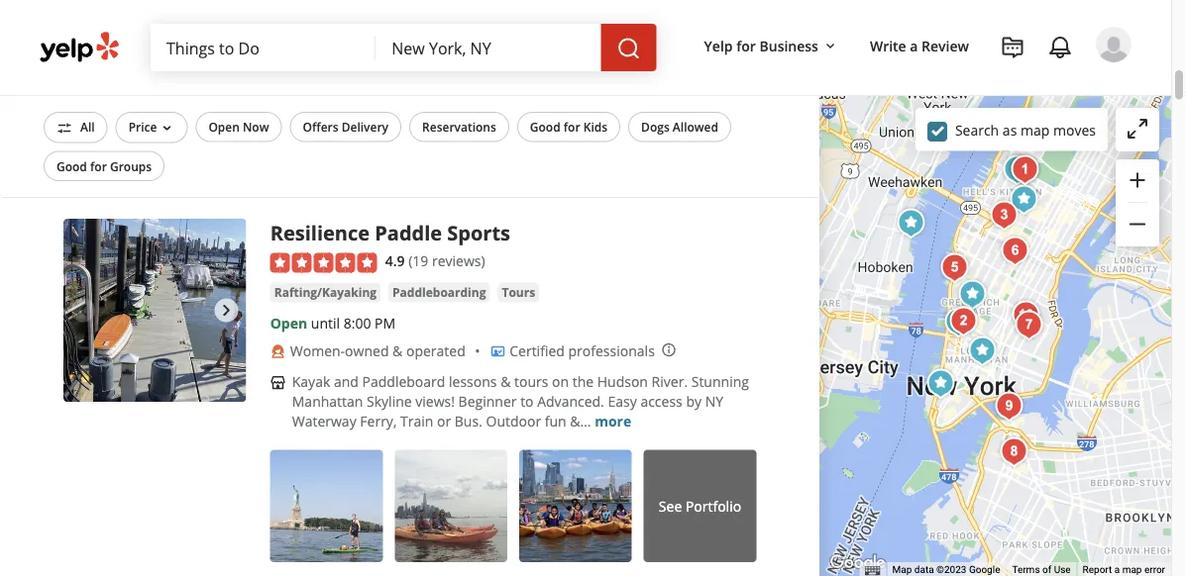Task type: vqa. For each thing, say whether or not it's contained in the screenshot.
Please Don't Tell icon
yes



Task type: locate. For each thing, give the bounding box(es) containing it.
0 horizontal spatial we
[[292, 107, 313, 126]]

files
[[495, 147, 521, 166]]

by down guided
[[582, 127, 597, 146]]

map
[[893, 565, 912, 576]]

1 horizontal spatial &
[[501, 373, 511, 392]]

police
[[691, 127, 729, 146]]

tours
[[502, 285, 535, 301]]

0 vertical spatial of
[[675, 107, 688, 126]]

and up manhattan
[[334, 373, 359, 392]]

1 slideshow element from the top
[[63, 0, 246, 168]]

of inside we are the only tour company that gives a guided bus tour of crime scenes and rescues in new york city, hosted by a former nyc police officer. we have created audio files with the…
[[675, 107, 688, 126]]

paddleboarding link
[[389, 283, 490, 303]]

company
[[428, 107, 488, 126]]

as
[[1003, 121, 1017, 139]]

0 horizontal spatial the
[[341, 107, 362, 126]]

1 horizontal spatial we
[[343, 147, 364, 166]]

that
[[491, 107, 517, 126]]

user actions element
[[688, 25, 1160, 147]]

slideshow element for closed until 7:15 pm
[[63, 0, 246, 168]]

7:15
[[352, 80, 379, 98]]

until for until 8:00 pm
[[311, 314, 340, 333]]

2 vertical spatial for
[[90, 158, 107, 174]]

zoom in image
[[1126, 168, 1150, 192]]

kayak and paddleboard lessons & tours on the hudson river. stunning manhattan skyline views! beginner to advanced. easy access by ny waterway ferry, train or bus. outdoor fun &…
[[292, 373, 749, 431]]

None field
[[167, 37, 360, 58], [392, 37, 585, 58]]

former
[[612, 127, 657, 146]]

the…
[[556, 147, 588, 166]]

reviews) for 4.9 (19 reviews)
[[432, 252, 485, 271]]

for left kids
[[564, 119, 580, 135]]

0 horizontal spatial tour
[[397, 107, 424, 126]]

until up "are"
[[319, 80, 348, 98]]

1 vertical spatial of
[[1043, 565, 1052, 576]]

see portfolio
[[659, 497, 742, 516]]

None search field
[[151, 24, 661, 71]]

1 horizontal spatial of
[[1043, 565, 1052, 576]]

for for kids
[[564, 119, 580, 135]]

1 horizontal spatial good
[[530, 119, 561, 135]]

terms
[[1012, 565, 1040, 576]]

see
[[659, 497, 682, 516]]

a down guided
[[601, 127, 608, 146]]

york
[[469, 127, 499, 146]]

tours button
[[498, 283, 539, 303]]

ferry,
[[360, 412, 397, 431]]

a right write
[[910, 36, 918, 55]]

1 vertical spatial open
[[270, 314, 307, 333]]

0 vertical spatial slideshow element
[[63, 0, 246, 168]]

1 vertical spatial pm
[[375, 314, 396, 333]]

0 horizontal spatial &
[[393, 342, 403, 361]]

good for good for groups
[[56, 158, 87, 174]]

0 horizontal spatial good
[[56, 158, 87, 174]]

©2023
[[937, 565, 967, 576]]

open inside button
[[209, 119, 240, 135]]

tour up nyc
[[643, 107, 671, 126]]

0 vertical spatial open
[[209, 119, 240, 135]]

we up scenes
[[292, 107, 313, 126]]

gives
[[521, 107, 553, 126]]

1 vertical spatial for
[[564, 119, 580, 135]]

none field down 5.0 (2 reviews) in the left top of the page
[[392, 37, 585, 58]]

report
[[1083, 565, 1112, 576]]

0 vertical spatial reviews)
[[424, 17, 477, 36]]

& left tours
[[501, 373, 511, 392]]

0 horizontal spatial resilience paddle sports image
[[63, 219, 246, 402]]

0 horizontal spatial of
[[675, 107, 688, 126]]

pm for open until 8:00 pm
[[375, 314, 396, 333]]

kids
[[583, 119, 608, 135]]

1 horizontal spatial by
[[686, 393, 702, 411]]

officer.
[[292, 147, 340, 166]]

all
[[80, 119, 95, 135]]

river.
[[652, 373, 688, 392]]

on
[[552, 373, 569, 392]]

of up nyc
[[675, 107, 688, 126]]

a right report
[[1115, 565, 1120, 576]]

1 vertical spatial by
[[686, 393, 702, 411]]

easy
[[608, 393, 637, 411]]

created
[[402, 147, 451, 166]]

reviews)
[[424, 17, 477, 36], [432, 252, 485, 271]]

portfolio
[[686, 497, 742, 516]]

1 horizontal spatial resilience paddle sports image
[[892, 204, 931, 243]]

map left error
[[1123, 565, 1142, 576]]

district
[[440, 49, 486, 68]]

& right owned at the bottom of page
[[393, 342, 403, 361]]

lessons
[[449, 373, 497, 392]]

and right offers
[[340, 127, 364, 146]]

info icon image
[[661, 343, 677, 358], [661, 343, 677, 358]]

for
[[737, 36, 756, 55], [564, 119, 580, 135], [90, 158, 107, 174]]

0 vertical spatial until
[[319, 80, 348, 98]]

0 horizontal spatial for
[[90, 158, 107, 174]]

with
[[524, 147, 552, 166]]

1 vertical spatial good
[[56, 158, 87, 174]]

spyscape image
[[1006, 150, 1045, 190]]

resilience
[[270, 219, 370, 246]]

1 vertical spatial we
[[343, 147, 364, 166]]

more
[[595, 412, 632, 431]]

a up hosted
[[557, 107, 565, 126]]

slideshow element
[[63, 0, 246, 168], [63, 219, 246, 402]]

group
[[1116, 160, 1160, 247]]

0 vertical spatial &
[[393, 342, 403, 361]]

of left use
[[1043, 565, 1052, 576]]

0 horizontal spatial none field
[[167, 37, 360, 58]]

map right as
[[1021, 121, 1050, 139]]

1 vertical spatial and
[[334, 373, 359, 392]]

1 horizontal spatial none field
[[392, 37, 585, 58]]

pm
[[383, 80, 404, 98], [375, 314, 396, 333]]

good
[[530, 119, 561, 135], [56, 158, 87, 174]]

0 horizontal spatial map
[[1021, 121, 1050, 139]]

resilience paddle sports image
[[892, 204, 931, 243], [63, 219, 246, 402]]

only
[[366, 107, 393, 126]]

0 vertical spatial and
[[340, 127, 364, 146]]

reviews) down sports
[[432, 252, 485, 271]]

0 vertical spatial by
[[582, 127, 597, 146]]

1 horizontal spatial tour
[[643, 107, 671, 126]]

0 vertical spatial pm
[[383, 80, 404, 98]]

16 filter v2 image
[[56, 120, 72, 136]]

to
[[520, 393, 534, 411]]

reviews) for 5.0 (2 reviews)
[[424, 17, 477, 36]]

until for until 7:15 pm
[[319, 80, 348, 98]]

we left have
[[343, 147, 364, 166]]

offers delivery
[[303, 119, 389, 135]]

for right yelp
[[737, 36, 756, 55]]

tour
[[397, 107, 424, 126], [643, 107, 671, 126]]

open
[[209, 119, 240, 135], [270, 314, 307, 333]]

none field up next image
[[167, 37, 360, 58]]

until up 'women-'
[[311, 314, 340, 333]]

the inside we are the only tour company that gives a guided bus tour of crime scenes and rescues in new york city, hosted by a former nyc police officer. we have created audio files with the…
[[341, 107, 362, 126]]

1 vertical spatial reviews)
[[432, 252, 485, 271]]

notifications image
[[1049, 36, 1072, 59]]

1 vertical spatial until
[[311, 314, 340, 333]]

2 slideshow element from the top
[[63, 219, 246, 402]]

0 horizontal spatial by
[[582, 127, 597, 146]]

paddleboard
[[362, 373, 445, 392]]

the right "are"
[[341, 107, 362, 126]]

hudson
[[597, 373, 648, 392]]

pm right 8:00
[[375, 314, 396, 333]]

kendall p. image
[[1096, 27, 1132, 62]]

for left groups
[[90, 158, 107, 174]]

1 horizontal spatial the
[[573, 373, 594, 392]]

0 vertical spatial the
[[341, 107, 362, 126]]

1 vertical spatial the
[[573, 373, 594, 392]]

2 horizontal spatial for
[[737, 36, 756, 55]]

the inside kayak and paddleboard lessons & tours on the hudson river. stunning manhattan skyline views! beginner to advanced. easy access by ny waterway ferry, train or bus. outdoor fun &…
[[573, 373, 594, 392]]

business
[[760, 36, 819, 55]]

certified
[[510, 342, 565, 361]]

and
[[340, 127, 364, 146], [334, 373, 359, 392]]

yelp for business button
[[696, 28, 846, 63]]

google image
[[825, 551, 890, 577]]

projects image
[[1001, 36, 1025, 59]]

financial district
[[380, 49, 486, 68]]

new
[[437, 127, 466, 146]]

1 horizontal spatial for
[[564, 119, 580, 135]]

16 bizhouse v2 image
[[270, 375, 286, 391]]

1 horizontal spatial map
[[1123, 565, 1142, 576]]

spyscape image
[[1006, 150, 1045, 190]]

open now
[[209, 119, 269, 135]]

we are the only tour company that gives a guided bus tour of crime scenes and rescues in new york city, hosted by a former nyc police officer. we have created audio files with the…
[[292, 107, 729, 166]]

the right on
[[573, 373, 594, 392]]

2 none field from the left
[[392, 37, 585, 58]]

professionals
[[568, 342, 655, 361]]

1 vertical spatial slideshow element
[[63, 219, 246, 402]]

1 vertical spatial map
[[1123, 565, 1142, 576]]

5 star rating image
[[270, 19, 377, 39]]

0 horizontal spatial open
[[209, 119, 240, 135]]

the high line image
[[935, 248, 975, 288]]

1 vertical spatial &
[[501, 373, 511, 392]]

skyline
[[367, 393, 412, 411]]

next image
[[215, 64, 239, 88]]

0 vertical spatial we
[[292, 107, 313, 126]]

until
[[319, 80, 348, 98], [311, 314, 340, 333]]

google
[[969, 565, 1000, 576]]

0 vertical spatial good
[[530, 119, 561, 135]]

0 vertical spatial for
[[737, 36, 756, 55]]

0 vertical spatial map
[[1021, 121, 1050, 139]]

report a map error
[[1083, 565, 1166, 576]]

of
[[675, 107, 688, 126], [1043, 565, 1052, 576]]

reviews) up district
[[424, 17, 477, 36]]

beginner
[[458, 393, 517, 411]]

bus.
[[455, 412, 483, 431]]

map for moves
[[1021, 121, 1050, 139]]

good up the with
[[530, 119, 561, 135]]

for inside "button"
[[737, 36, 756, 55]]

allowed
[[673, 119, 719, 135]]

1 none field from the left
[[167, 37, 360, 58]]

pm right the 7:15
[[383, 80, 404, 98]]

good down 16 filter v2 'icon'
[[56, 158, 87, 174]]

error
[[1145, 565, 1166, 576]]

by left ny
[[686, 393, 702, 411]]

yelp
[[704, 36, 733, 55]]

resilience paddle sports link
[[270, 219, 510, 246]]

waterway
[[292, 412, 356, 431]]

open left "now"
[[209, 119, 240, 135]]

1 horizontal spatial open
[[270, 314, 307, 333]]

tour up in
[[397, 107, 424, 126]]

good for kids button
[[517, 112, 621, 142]]

open up 16 women owned v2 image on the left bottom of the page
[[270, 314, 307, 333]]



Task type: describe. For each thing, give the bounding box(es) containing it.
rescues
[[368, 127, 418, 146]]

16 bizhouse v2 image
[[270, 110, 286, 126]]

see portfolio link
[[644, 451, 757, 563]]

in
[[421, 127, 433, 146]]

open for open until 8:00 pm
[[270, 314, 307, 333]]

search
[[955, 121, 999, 139]]

use
[[1054, 565, 1071, 576]]

all button
[[44, 112, 108, 143]]

filters group
[[40, 112, 735, 181]]

for for business
[[737, 36, 756, 55]]

(19
[[409, 252, 428, 271]]

crime
[[691, 107, 728, 126]]

for for groups
[[90, 158, 107, 174]]

manhattan
[[292, 393, 363, 411]]

16 certified professionals v2 image
[[490, 344, 506, 360]]

advanced.
[[537, 393, 604, 411]]

operated
[[406, 342, 466, 361]]

tours link
[[498, 283, 539, 303]]

terms of use link
[[1012, 565, 1071, 576]]

zoom out image
[[1126, 213, 1150, 236]]

4.9 star rating image
[[270, 253, 377, 273]]

previous image
[[71, 299, 95, 323]]

ny
[[705, 393, 724, 411]]

train
[[400, 412, 433, 431]]

have
[[367, 147, 398, 166]]

none field near
[[392, 37, 585, 58]]

paddleboarding button
[[389, 283, 490, 303]]

access
[[641, 393, 683, 411]]

rafting/kayaking link
[[270, 283, 381, 303]]

women-
[[290, 342, 345, 361]]

Near text field
[[392, 37, 585, 58]]

slideshow element for open until 8:00 pm
[[63, 219, 246, 402]]

late tour crime image
[[63, 0, 246, 168]]

resilience paddle sports
[[270, 219, 510, 246]]

2 tour from the left
[[643, 107, 671, 126]]

1 tour from the left
[[397, 107, 424, 126]]

Find text field
[[167, 37, 360, 58]]

rafting/kayaking button
[[270, 283, 381, 303]]

rafting/kayaking
[[274, 285, 377, 301]]

good for good for kids
[[530, 119, 561, 135]]

(2
[[409, 17, 421, 36]]

16 women owned v2 image
[[270, 344, 286, 360]]

terms of use
[[1012, 565, 1071, 576]]

kayak
[[292, 373, 330, 392]]

tours
[[514, 373, 548, 392]]

delivery
[[342, 119, 389, 135]]

16 chevron down v2 image
[[823, 38, 838, 54]]

women-owned & operated
[[290, 342, 466, 361]]

expand map image
[[1126, 117, 1150, 141]]

data
[[915, 565, 934, 576]]

none field find
[[167, 37, 360, 58]]

views!
[[416, 393, 455, 411]]

16 chevron down v2 image
[[159, 120, 175, 136]]

review
[[922, 36, 969, 55]]

museum of broadway image
[[1005, 180, 1044, 220]]

outdoor
[[486, 412, 541, 431]]

open for open now
[[209, 119, 240, 135]]

write
[[870, 36, 907, 55]]

resilience paddle sports image inside the map region
[[892, 204, 931, 243]]

museum of sex image
[[996, 231, 1035, 271]]

closed
[[270, 80, 316, 98]]

and inside kayak and paddleboard lessons & tours on the hudson river. stunning manhattan skyline views! beginner to advanced. easy access by ny waterway ferry, train or bus. outdoor fun &…
[[334, 373, 359, 392]]

are
[[316, 107, 337, 126]]

nyc tours image
[[963, 332, 1003, 371]]

bus
[[616, 107, 640, 126]]

closed until 7:15 pm
[[270, 80, 404, 98]]

dumbo image
[[990, 387, 1029, 427]]

or
[[437, 412, 451, 431]]

dogs allowed
[[641, 119, 719, 135]]

& inside kayak and paddleboard lessons & tours on the hudson river. stunning manhattan skyline views! beginner to advanced. easy access by ny waterway ferry, train or bus. outdoor fun &…
[[501, 373, 511, 392]]

open until 8:00 pm
[[270, 314, 396, 333]]

4.9 (19 reviews)
[[385, 252, 485, 271]]

financial
[[380, 49, 436, 68]]

&…
[[570, 412, 591, 431]]

moves
[[1054, 121, 1096, 139]]

8:00
[[344, 314, 371, 333]]

color factory image
[[944, 302, 984, 341]]

guided
[[568, 107, 613, 126]]

4.9
[[385, 252, 405, 271]]

pm for closed until 7:15 pm
[[383, 80, 404, 98]]

late tour crime image
[[921, 364, 961, 404]]

map for error
[[1123, 565, 1142, 576]]

certified professionals
[[510, 342, 655, 361]]

yelp for business
[[704, 36, 819, 55]]

paddle
[[375, 219, 442, 246]]

creative little garden image
[[1010, 306, 1049, 345]]

stunning
[[692, 373, 749, 392]]

sunken harbor club image
[[995, 433, 1034, 472]]

more link
[[595, 412, 632, 431]]

offers delivery button
[[290, 112, 401, 142]]

dogs
[[641, 119, 670, 135]]

reservations button
[[409, 112, 509, 142]]

by inside we are the only tour company that gives a guided bus tour of crime scenes and rescues in new york city, hosted by a former nyc police officer. we have created audio files with the…
[[582, 127, 597, 146]]

nyc
[[661, 127, 688, 146]]

keyboard shortcuts image
[[865, 566, 881, 576]]

write a review link
[[862, 28, 977, 63]]

search image
[[617, 37, 641, 61]]

open now button
[[196, 112, 282, 142]]

owned
[[345, 342, 389, 361]]

price
[[128, 119, 157, 135]]

mac's central park tours image
[[998, 150, 1037, 190]]

next image
[[215, 299, 239, 323]]

5.0
[[385, 17, 405, 36]]

report a map error link
[[1083, 565, 1166, 576]]

please don't tell image
[[1007, 296, 1046, 335]]

by inside kayak and paddleboard lessons & tours on the hudson river. stunning manhattan skyline views! beginner to advanced. easy access by ny waterway ferry, train or bus. outdoor fun &…
[[686, 393, 702, 411]]

groups
[[110, 158, 152, 174]]

reservations
[[422, 119, 496, 135]]

game of 1000 boxes image
[[985, 196, 1024, 235]]

foods of ny tours image
[[953, 275, 993, 315]]

now
[[243, 119, 269, 135]]

and inside we are the only tour company that gives a guided bus tour of crime scenes and rescues in new york city, hosted by a former nyc police officer. we have created audio files with the…
[[340, 127, 364, 146]]

map region
[[714, 0, 1186, 577]]

price button
[[116, 112, 188, 143]]

sports
[[447, 219, 510, 246]]

city,
[[502, 127, 530, 146]]

good for kids
[[530, 119, 608, 135]]

nyc fire museum image
[[939, 303, 979, 342]]



